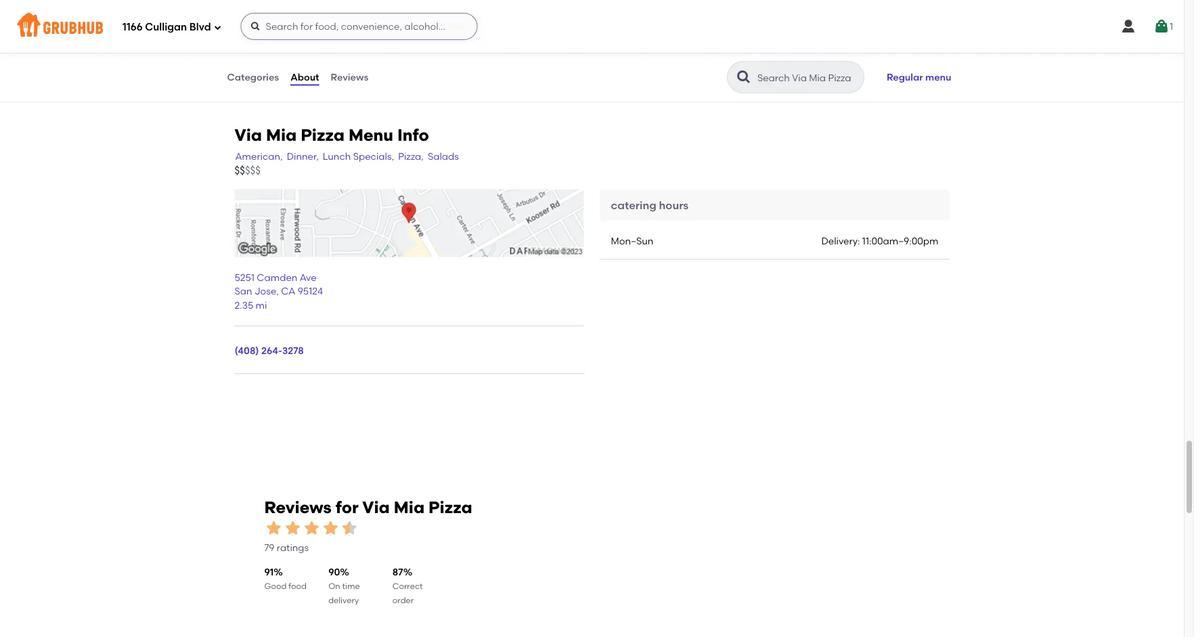 Task type: locate. For each thing, give the bounding box(es) containing it.
0 vertical spatial reviews
[[331, 71, 368, 83]]

mia
[[266, 125, 297, 145], [394, 498, 425, 518]]

on
[[328, 582, 340, 591]]

264-
[[261, 345, 282, 356]]

american, button
[[235, 149, 283, 164]]

catering hours
[[611, 199, 689, 212]]

1 horizontal spatial mia
[[394, 498, 425, 518]]

5
[[392, 12, 397, 22]]

mon–sun
[[611, 236, 654, 247]]

via right for
[[362, 498, 390, 518]]

5251
[[235, 272, 255, 283]]

(408)
[[235, 345, 259, 356]]

$$$$$
[[235, 165, 261, 177]]

order
[[393, 595, 414, 605]]

1 vertical spatial reviews
[[264, 498, 332, 518]]

via
[[235, 125, 262, 145], [362, 498, 390, 518]]

hours
[[659, 199, 689, 212]]

1 vertical spatial mia
[[394, 498, 425, 518]]

reviews for reviews for via mia pizza
[[264, 498, 332, 518]]

79
[[264, 542, 275, 554]]

salads
[[428, 151, 459, 162]]

categories button
[[226, 53, 280, 102]]

pizza
[[301, 125, 345, 145], [429, 498, 472, 518]]

1166
[[123, 21, 143, 33]]

,
[[276, 286, 279, 297]]

about button
[[290, 53, 320, 102]]

reviews for via mia pizza
[[264, 498, 472, 518]]

91 good food
[[264, 567, 307, 591]]

american,
[[235, 151, 283, 162]]

reviews right about at the left of page
[[331, 71, 368, 83]]

1 horizontal spatial pizza
[[429, 498, 472, 518]]

svg image right blvd
[[214, 23, 222, 31]]

reviews up the ratings
[[264, 498, 332, 518]]

reviews inside button
[[331, 71, 368, 83]]

lunch specials, button
[[322, 149, 395, 164]]

0 vertical spatial via
[[235, 125, 262, 145]]

menu
[[349, 125, 393, 145]]

0 horizontal spatial mia
[[266, 125, 297, 145]]

star icon image
[[264, 519, 283, 538], [283, 519, 302, 538], [302, 519, 321, 538], [321, 519, 340, 538], [340, 519, 359, 538], [340, 519, 359, 538]]

menu
[[926, 71, 952, 83]]

via up american,
[[235, 125, 262, 145]]

1 vertical spatial pizza
[[429, 498, 472, 518]]

lunch
[[323, 151, 351, 162]]

camden
[[257, 272, 297, 283]]

regular menu button
[[881, 62, 958, 92]]

90 on time delivery
[[328, 567, 360, 605]]

regular
[[887, 71, 923, 83]]

svg image up categories
[[250, 21, 261, 32]]

svg image
[[1120, 18, 1137, 35], [250, 21, 261, 32], [214, 23, 222, 31]]

1 button
[[1154, 14, 1173, 39]]

reviews
[[331, 71, 368, 83], [264, 498, 332, 518]]

ca
[[281, 286, 295, 297]]

0 horizontal spatial pizza
[[301, 125, 345, 145]]

1 horizontal spatial via
[[362, 498, 390, 518]]

0 vertical spatial mia
[[266, 125, 297, 145]]

salads button
[[427, 149, 460, 164]]

san
[[235, 286, 252, 297]]

91
[[264, 567, 274, 578]]

pizza, button
[[398, 149, 424, 164]]

1
[[1170, 21, 1173, 32]]

$$
[[235, 165, 245, 177]]

mia right for
[[394, 498, 425, 518]]

mia up dinner,
[[266, 125, 297, 145]]

good
[[264, 582, 287, 591]]

1 horizontal spatial svg image
[[250, 21, 261, 32]]

svg image left svg icon
[[1120, 18, 1137, 35]]

dinner,
[[287, 151, 319, 162]]

ratings
[[277, 542, 309, 554]]



Task type: vqa. For each thing, say whether or not it's contained in the screenshot.
2nd 'i' from right
no



Task type: describe. For each thing, give the bounding box(es) containing it.
serves 5 button
[[356, 0, 649, 32]]

3278
[[282, 345, 304, 356]]

american, dinner, lunch specials, pizza, salads
[[235, 151, 459, 162]]

1166 culligan blvd
[[123, 21, 211, 33]]

0 horizontal spatial svg image
[[214, 23, 222, 31]]

categories
[[227, 71, 279, 83]]

reviews button
[[330, 53, 369, 102]]

reviews for reviews
[[331, 71, 368, 83]]

main navigation navigation
[[0, 0, 1184, 53]]

serves 5
[[365, 12, 397, 22]]

0 horizontal spatial via
[[235, 125, 262, 145]]

dinner, button
[[286, 149, 319, 164]]

87
[[393, 567, 403, 578]]

time
[[342, 582, 360, 591]]

5251 camden ave san jose , ca 95124 2.35 mi
[[235, 272, 323, 311]]

79 ratings
[[264, 542, 309, 554]]

87 correct order
[[393, 567, 423, 605]]

11:00am–9:00pm
[[862, 236, 939, 247]]

Search Via Mia Pizza search field
[[756, 71, 860, 84]]

blvd
[[189, 21, 211, 33]]

(408) 264-3278 button
[[235, 344, 304, 358]]

correct
[[393, 582, 423, 591]]

pizza,
[[398, 151, 424, 162]]

ave
[[300, 272, 317, 283]]

specials,
[[353, 151, 394, 162]]

delivery:
[[822, 236, 860, 247]]

Search for food, convenience, alcohol... search field
[[241, 13, 478, 40]]

0 vertical spatial pizza
[[301, 125, 345, 145]]

info
[[397, 125, 429, 145]]

95124
[[298, 286, 323, 297]]

delivery
[[328, 595, 359, 605]]

for
[[336, 498, 359, 518]]

(408) 264-3278
[[235, 345, 304, 356]]

serves
[[365, 12, 390, 22]]

1 vertical spatial via
[[362, 498, 390, 518]]

90
[[328, 567, 340, 578]]

jose
[[255, 286, 276, 297]]

2.35
[[235, 299, 253, 311]]

culligan
[[145, 21, 187, 33]]

2 horizontal spatial svg image
[[1120, 18, 1137, 35]]

delivery: 11:00am–9:00pm
[[822, 236, 939, 247]]

svg image
[[1154, 18, 1170, 35]]

mi
[[256, 299, 267, 311]]

search icon image
[[736, 69, 752, 85]]

about
[[291, 71, 319, 83]]

catering
[[611, 199, 657, 212]]

food
[[289, 582, 307, 591]]

via mia pizza menu info
[[235, 125, 429, 145]]

regular menu
[[887, 71, 952, 83]]



